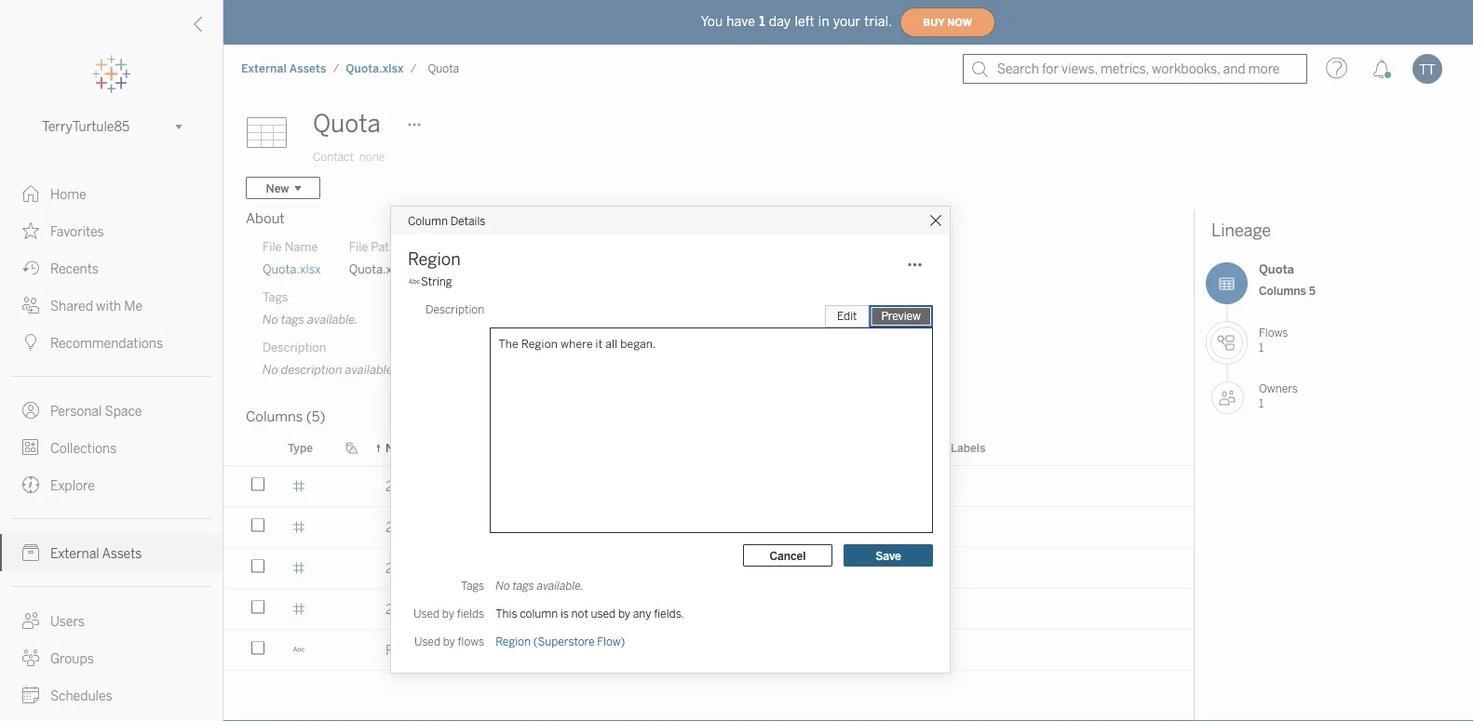 Task type: locate. For each thing, give the bounding box(es) containing it.
external for external assets
[[50, 546, 99, 562]]

shared with me link
[[0, 287, 223, 324]]

name up 2015 link
[[386, 442, 417, 455]]

2 integer image from the top
[[293, 603, 306, 616]]

0 horizontal spatial type
[[288, 442, 313, 455]]

description right fields.
[[703, 602, 769, 618]]

1 used from the top
[[414, 608, 440, 621]]

file name quota.xlsx
[[263, 239, 321, 277]]

1 cell from the left
[[672, 631, 783, 672]]

2 file from the left
[[349, 239, 368, 254]]

quota.xlsx for file path quota.xlsx
[[349, 262, 407, 277]]

2018 link
[[386, 590, 415, 630]]

2 vertical spatial no description
[[683, 602, 769, 618]]

1 vertical spatial external assets link
[[0, 535, 223, 572]]

path
[[371, 239, 396, 254]]

1
[[759, 14, 765, 29], [1260, 341, 1264, 354], [1260, 397, 1264, 410]]

external assets link up users link
[[0, 535, 223, 572]]

0 vertical spatial integer image
[[293, 521, 306, 534]]

/ up contact
[[333, 62, 339, 75]]

1 no description from the top
[[683, 520, 769, 536]]

external down explore
[[50, 546, 99, 562]]

1 horizontal spatial type
[[457, 239, 483, 254]]

1 inside owners 1
[[1260, 397, 1264, 410]]

region right the the
[[521, 338, 558, 351]]

integer image inside 2015 row
[[293, 480, 306, 493]]

row containing 2017
[[224, 549, 1204, 592]]

0 horizontal spatial description
[[263, 340, 326, 355]]

is
[[561, 608, 569, 621]]

file down the column details
[[435, 239, 455, 254]]

integer image up string icon in the bottom of the page
[[293, 603, 306, 616]]

assets up table image
[[290, 62, 326, 75]]

1 file from the left
[[263, 239, 282, 254]]

tags up column
[[513, 580, 535, 593]]

1 vertical spatial integer image
[[293, 603, 306, 616]]

tags no tags available.
[[263, 290, 358, 327]]

0 horizontal spatial tags
[[263, 290, 288, 305]]

edit
[[838, 310, 857, 323]]

quota.xlsx down path at the top left of the page
[[349, 262, 407, 277]]

0 for 2016
[[553, 520, 562, 536]]

personal space link
[[0, 392, 223, 429]]

no description
[[683, 520, 769, 536], [683, 561, 769, 577], [683, 602, 769, 618]]

description inside description no description available.
[[281, 362, 342, 377]]

name
[[285, 239, 318, 254], [386, 442, 417, 455]]

0 left not
[[553, 602, 562, 618]]

lineage
[[1212, 221, 1272, 241]]

1 horizontal spatial columns
[[1260, 284, 1307, 298]]

0 horizontal spatial /
[[333, 62, 339, 75]]

actions
[[451, 442, 491, 455]]

used up used by flows
[[414, 608, 440, 621]]

/ left quota 'element'
[[411, 62, 417, 75]]

shared
[[50, 299, 93, 314]]

2018
[[386, 602, 415, 618]]

by left flows at the bottom left
[[443, 636, 455, 649]]

left
[[795, 14, 815, 29]]

contact none
[[313, 150, 385, 164]]

external inside main navigation. press the up and down arrow keys to access links. element
[[50, 546, 99, 562]]

tags
[[263, 290, 288, 305], [461, 580, 485, 593]]

tags up fields
[[461, 580, 485, 593]]

any
[[633, 608, 652, 621]]

2 row from the top
[[224, 549, 1204, 592]]

1 vertical spatial assets
[[102, 546, 142, 562]]

tags up description no description available.
[[281, 312, 305, 327]]

description for description no description available.
[[263, 340, 326, 355]]

columns
[[1260, 284, 1307, 298], [246, 409, 303, 426]]

contact
[[313, 150, 354, 164]]

string image
[[293, 644, 306, 657]]

row containing 2018
[[224, 590, 1204, 633]]

editor mode option group
[[825, 306, 933, 328]]

quota.xlsx up tags no tags available. at the left top
[[263, 262, 321, 277]]

no tags available. for 2017
[[795, 561, 898, 577]]

external up table image
[[241, 62, 287, 75]]

1 vertical spatial no description
[[683, 561, 769, 577]]

1 integer image from the top
[[293, 480, 306, 493]]

now
[[948, 17, 973, 28]]

type
[[457, 239, 483, 254], [288, 442, 313, 455]]

by for fields
[[442, 608, 455, 621]]

no
[[263, 312, 278, 327], [263, 362, 278, 377], [683, 520, 700, 536], [795, 520, 812, 536], [683, 561, 700, 577], [795, 561, 812, 577], [496, 580, 510, 593], [683, 602, 700, 618]]

2 used from the top
[[415, 636, 441, 649]]

available.
[[307, 312, 358, 327], [345, 362, 396, 377], [843, 520, 898, 536], [843, 561, 898, 577], [537, 580, 584, 593]]

tags inside column details dialog
[[461, 580, 485, 593]]

your
[[834, 14, 861, 29]]

1 down flows
[[1260, 341, 1264, 354]]

1 horizontal spatial external assets link
[[240, 61, 327, 76]]

integer image
[[293, 521, 306, 534], [293, 562, 306, 575]]

string
[[421, 275, 452, 289]]

0 vertical spatial used
[[414, 608, 440, 621]]

available. inside column details dialog
[[537, 580, 584, 593]]

file inside file path quota.xlsx
[[349, 239, 368, 254]]

1 horizontal spatial file
[[349, 239, 368, 254]]

0 vertical spatial assets
[[290, 62, 326, 75]]

description inside description no description available.
[[263, 340, 326, 355]]

3 file from the left
[[435, 239, 455, 254]]

cancel button
[[743, 545, 833, 567]]

file path quota.xlsx
[[349, 239, 407, 277]]

used for used by fields
[[414, 608, 440, 621]]

0 down 2015 row
[[651, 520, 660, 536]]

0 vertical spatial quota.xlsx link
[[345, 61, 405, 76]]

0 vertical spatial columns
[[1260, 284, 1307, 298]]

1 row from the top
[[224, 508, 1204, 551]]

region
[[408, 250, 461, 270], [521, 338, 558, 351], [496, 636, 531, 649], [386, 643, 427, 659]]

row group
[[224, 467, 1204, 674]]

file down about
[[263, 239, 282, 254]]

flows 1
[[1260, 326, 1289, 354]]

file
[[263, 239, 282, 254], [349, 239, 368, 254], [435, 239, 455, 254]]

0 vertical spatial no tags available.
[[795, 520, 898, 536]]

no tags available. for 2016
[[795, 520, 898, 536]]

labels
[[951, 442, 986, 455]]

no inside tags no tags available.
[[263, 312, 278, 327]]

1 vertical spatial quota.xlsx link
[[263, 261, 321, 278]]

4 row from the top
[[224, 631, 1204, 674]]

assets inside main navigation. press the up and down arrow keys to access links. element
[[102, 546, 142, 562]]

0 vertical spatial 1
[[759, 14, 765, 29]]

no tags available.
[[795, 520, 898, 536], [795, 561, 898, 577], [496, 580, 584, 593]]

grid
[[224, 431, 1204, 722]]

2 horizontal spatial file
[[435, 239, 455, 254]]

assets for external assets / quota.xlsx /
[[290, 62, 326, 75]]

file left path at the top left of the page
[[349, 239, 368, 254]]

region link
[[386, 631, 427, 671]]

0 vertical spatial no description
[[683, 520, 769, 536]]

it
[[596, 338, 603, 351]]

no description down the "cancel" button
[[683, 602, 769, 618]]

1 horizontal spatial /
[[411, 62, 417, 75]]

external assets
[[50, 546, 142, 562]]

quota.xlsx link left quota 'element'
[[345, 61, 405, 76]]

1 horizontal spatial external
[[241, 62, 287, 75]]

quota
[[428, 62, 459, 75], [313, 109, 381, 138], [1260, 262, 1295, 277]]

no description left cancel
[[683, 561, 769, 577]]

1 horizontal spatial name
[[386, 442, 417, 455]]

users link
[[0, 603, 223, 640]]

1 vertical spatial tags
[[461, 580, 485, 593]]

assets up users link
[[102, 546, 142, 562]]

external assets link up table image
[[240, 61, 327, 76]]

1 down owners
[[1260, 397, 1264, 410]]

columns (5)
[[246, 409, 325, 426]]

1 horizontal spatial assets
[[290, 62, 326, 75]]

1 vertical spatial no tags available.
[[795, 561, 898, 577]]

0 horizontal spatial quota
[[313, 109, 381, 138]]

used for used by flows
[[415, 636, 441, 649]]

type down columns (5)
[[288, 442, 313, 455]]

text string icon image
[[408, 276, 421, 289]]

1 left day
[[759, 14, 765, 29]]

2 vertical spatial no tags available.
[[496, 580, 584, 593]]

1 horizontal spatial quota.xlsx link
[[345, 61, 405, 76]]

1 horizontal spatial description
[[426, 303, 485, 317]]

tags inside tags no tags available.
[[263, 290, 288, 305]]

integer image
[[293, 480, 306, 493], [293, 603, 306, 616]]

2 horizontal spatial quota
[[1260, 262, 1295, 277]]

0
[[553, 520, 562, 536], [651, 520, 660, 536], [553, 602, 562, 618], [651, 602, 660, 618], [553, 643, 562, 659]]

0 horizontal spatial external
[[50, 546, 99, 562]]

0 horizontal spatial assets
[[102, 546, 142, 562]]

1 inside flows 1
[[1260, 341, 1264, 354]]

used
[[414, 608, 440, 621], [415, 636, 441, 649]]

1 vertical spatial columns
[[246, 409, 303, 426]]

description inside column details dialog
[[426, 303, 485, 317]]

0 vertical spatial name
[[285, 239, 318, 254]]

2 vertical spatial quota
[[1260, 262, 1295, 277]]

no description down 2015 row
[[683, 520, 769, 536]]

available. inside tags no tags available.
[[307, 312, 358, 327]]

0 horizontal spatial columns
[[246, 409, 303, 426]]

1 integer image from the top
[[293, 521, 306, 534]]

type up microsoft
[[457, 239, 483, 254]]

0 vertical spatial description
[[426, 303, 485, 317]]

description down tags no tags available. at the left top
[[263, 340, 326, 355]]

2 integer image from the top
[[293, 562, 306, 575]]

0 horizontal spatial name
[[285, 239, 318, 254]]

1 vertical spatial used
[[415, 636, 441, 649]]

file inside file type microsoft excel
[[435, 239, 455, 254]]

1 vertical spatial external
[[50, 546, 99, 562]]

columns left (5)
[[246, 409, 303, 426]]

1 vertical spatial type
[[288, 442, 313, 455]]

used down used by fields
[[415, 636, 441, 649]]

the region where it all began.
[[499, 338, 656, 351]]

quota.xlsx link up tags no tags available. at the left top
[[263, 261, 321, 278]]

0 vertical spatial external
[[241, 62, 287, 75]]

0 vertical spatial type
[[457, 239, 483, 254]]

quota.xlsx left quota 'element'
[[346, 62, 404, 75]]

me
[[124, 299, 143, 314]]

description left cancel
[[703, 561, 769, 577]]

3 no description from the top
[[683, 602, 769, 618]]

description
[[426, 303, 485, 317], [263, 340, 326, 355]]

grid containing 2015
[[224, 431, 1204, 722]]

3 row from the top
[[224, 590, 1204, 633]]

fields
[[457, 608, 485, 621]]

owners 1
[[1260, 382, 1299, 410]]

type inside file type microsoft excel
[[457, 239, 483, 254]]

region up the string
[[408, 250, 461, 270]]

2 no description from the top
[[683, 561, 769, 577]]

0 down is
[[553, 643, 562, 659]]

new
[[266, 181, 289, 195]]

1 vertical spatial name
[[386, 442, 417, 455]]

2015
[[386, 479, 415, 495]]

0 vertical spatial tags
[[263, 290, 288, 305]]

integer image down columns (5)
[[293, 480, 306, 493]]

the
[[499, 338, 519, 351]]

2 vertical spatial 1
[[1260, 397, 1264, 410]]

1 / from the left
[[333, 62, 339, 75]]

1 vertical spatial quota
[[313, 109, 381, 138]]

no tags available. inside column details dialog
[[496, 580, 584, 593]]

1 vertical spatial integer image
[[293, 562, 306, 575]]

1 vertical spatial 1
[[1260, 341, 1264, 354]]

row
[[224, 508, 1204, 551], [224, 549, 1204, 592], [224, 590, 1204, 633], [224, 631, 1204, 674]]

1 horizontal spatial tags
[[461, 580, 485, 593]]

buy now button
[[900, 7, 996, 37]]

file inside "file name quota.xlsx"
[[263, 239, 282, 254]]

0 horizontal spatial external assets link
[[0, 535, 223, 572]]

space
[[105, 404, 142, 419]]

(5)
[[306, 409, 325, 426]]

quota.xlsx link
[[345, 61, 405, 76], [263, 261, 321, 278]]

you have 1 day left in your trial.
[[701, 14, 893, 29]]

used by flows
[[415, 636, 485, 649]]

trial.
[[865, 14, 893, 29]]

column details
[[408, 214, 486, 228]]

cell
[[672, 631, 783, 672], [783, 631, 912, 672]]

0 vertical spatial integer image
[[293, 480, 306, 493]]

integer image for 2016
[[293, 521, 306, 534]]

name down about
[[285, 239, 318, 254]]

0 up is
[[553, 520, 562, 536]]

by left fields
[[442, 608, 455, 621]]

description up (5)
[[281, 362, 342, 377]]

row group containing 2015
[[224, 467, 1204, 674]]

assets
[[290, 62, 326, 75], [102, 546, 142, 562]]

description down 2015 row
[[703, 520, 769, 536]]

schedules
[[50, 689, 112, 704]]

description down the string
[[426, 303, 485, 317]]

2017
[[386, 561, 414, 577]]

region down the this
[[496, 636, 531, 649]]

no description for 2018
[[683, 602, 769, 618]]

0 horizontal spatial file
[[263, 239, 282, 254]]

0 vertical spatial quota
[[428, 62, 459, 75]]

columns left 5
[[1260, 284, 1307, 298]]

1 vertical spatial description
[[263, 340, 326, 355]]

navigation panel element
[[0, 56, 223, 722]]

tags down "file name quota.xlsx"
[[263, 290, 288, 305]]

2 / from the left
[[411, 62, 417, 75]]

column
[[520, 608, 558, 621]]



Task type: vqa. For each thing, say whether or not it's contained in the screenshot.
Content.
no



Task type: describe. For each thing, give the bounding box(es) containing it.
row containing 2016
[[224, 508, 1204, 551]]

0 horizontal spatial quota.xlsx link
[[263, 261, 321, 278]]

5
[[1310, 284, 1316, 298]]

quota columns 5
[[1260, 262, 1316, 298]]

0 for region
[[553, 643, 562, 659]]

details
[[451, 214, 486, 228]]

not
[[572, 608, 589, 621]]

1 for flows 1
[[1260, 341, 1264, 354]]

in
[[819, 14, 830, 29]]

explore link
[[0, 467, 223, 504]]

column details dialog
[[391, 207, 950, 674]]

no inside column details dialog
[[496, 580, 510, 593]]

day
[[769, 14, 791, 29]]

groups link
[[0, 640, 223, 677]]

file for file type
[[435, 239, 455, 254]]

region (superstore flow)
[[496, 636, 625, 649]]

collections
[[50, 441, 117, 456]]

personal space
[[50, 404, 142, 419]]

this
[[496, 608, 518, 621]]

by for flows
[[443, 636, 455, 649]]

no description for 2017
[[683, 561, 769, 577]]

2 cell from the left
[[783, 631, 912, 672]]

description for description
[[426, 303, 485, 317]]

2015 link
[[386, 467, 415, 507]]

used
[[591, 608, 616, 621]]

new button
[[246, 177, 320, 199]]

recents link
[[0, 250, 223, 287]]

0 vertical spatial external assets link
[[240, 61, 327, 76]]

assets for external assets
[[102, 546, 142, 562]]

external for external assets / quota.xlsx /
[[241, 62, 287, 75]]

with
[[96, 299, 121, 314]]

schedules link
[[0, 677, 223, 715]]

recommendations
[[50, 336, 163, 351]]

region down 2018
[[386, 643, 427, 659]]

flow)
[[597, 636, 625, 649]]

integer image for 2018
[[293, 603, 306, 616]]

column
[[408, 214, 448, 228]]

tags inside column details dialog
[[513, 580, 535, 593]]

file for file path
[[349, 239, 368, 254]]

buy now
[[923, 17, 973, 28]]

home link
[[0, 175, 223, 212]]

favorites link
[[0, 212, 223, 250]]

favorites
[[50, 224, 104, 239]]

owners image
[[1212, 382, 1245, 415]]

(superstore
[[533, 636, 595, 649]]

tags for tags no tags available.
[[263, 290, 288, 305]]

no inside description no description available.
[[263, 362, 278, 377]]

description for 2018
[[703, 602, 769, 618]]

buy
[[923, 17, 945, 28]]

description for 2016
[[703, 520, 769, 536]]

description for 2017
[[703, 561, 769, 577]]

integer image for 2017
[[293, 562, 306, 575]]

users
[[50, 614, 85, 630]]

integer image for 2015
[[293, 480, 306, 493]]

0 right used
[[651, 602, 660, 618]]

external assets / quota.xlsx /
[[241, 62, 417, 75]]

columns inside quota columns 5
[[1260, 284, 1307, 298]]

2015 row
[[224, 467, 1204, 510]]

by left any
[[618, 608, 631, 621]]

fields.
[[654, 608, 685, 621]]

where
[[561, 338, 593, 351]]

you
[[701, 14, 723, 29]]

file type microsoft excel
[[435, 239, 519, 277]]

preview
[[882, 310, 921, 323]]

microsoft
[[435, 262, 488, 277]]

0 for 2018
[[553, 602, 562, 618]]

main navigation. press the up and down arrow keys to access links. element
[[0, 175, 223, 722]]

columns image
[[1206, 263, 1248, 305]]

tags right cancel
[[815, 561, 840, 577]]

flows image
[[1211, 327, 1244, 360]]

1 horizontal spatial quota
[[428, 62, 459, 75]]

about
[[246, 211, 285, 227]]

2016 link
[[386, 508, 415, 548]]

quota.xlsx for file name quota.xlsx
[[263, 262, 321, 277]]

none
[[359, 150, 385, 164]]

row containing region
[[224, 631, 1204, 674]]

tags inside tags no tags available.
[[281, 312, 305, 327]]

recommendations link
[[0, 324, 223, 361]]

tags up the "cancel" button
[[815, 520, 840, 536]]

flows
[[1260, 326, 1289, 340]]

2016
[[386, 520, 415, 536]]

cancel
[[770, 549, 806, 563]]

data labels
[[923, 442, 986, 455]]

home
[[50, 187, 86, 202]]

personal
[[50, 404, 102, 419]]

quota inside quota columns 5
[[1260, 262, 1295, 277]]

began.
[[621, 338, 656, 351]]

shared with me
[[50, 299, 143, 314]]

no description for 2016
[[683, 520, 769, 536]]

table image
[[246, 105, 302, 161]]

flows
[[458, 636, 485, 649]]

explore
[[50, 478, 95, 494]]

all
[[606, 338, 618, 351]]

recents
[[50, 261, 99, 277]]

available. inside description no description available.
[[345, 362, 396, 377]]

this column is not used by any fields.
[[496, 608, 685, 621]]

file for file name
[[263, 239, 282, 254]]

tags for tags
[[461, 580, 485, 593]]

owners
[[1260, 382, 1299, 396]]

used by fields
[[414, 608, 485, 621]]

2017 link
[[386, 549, 414, 589]]

type inside grid
[[288, 442, 313, 455]]

collections link
[[0, 429, 223, 467]]

region (superstore flow) link
[[496, 636, 625, 649]]

1 for owners 1
[[1260, 397, 1264, 410]]

quota element
[[422, 62, 465, 75]]

have
[[727, 14, 756, 29]]

data
[[923, 442, 948, 455]]

name inside "file name quota.xlsx"
[[285, 239, 318, 254]]



